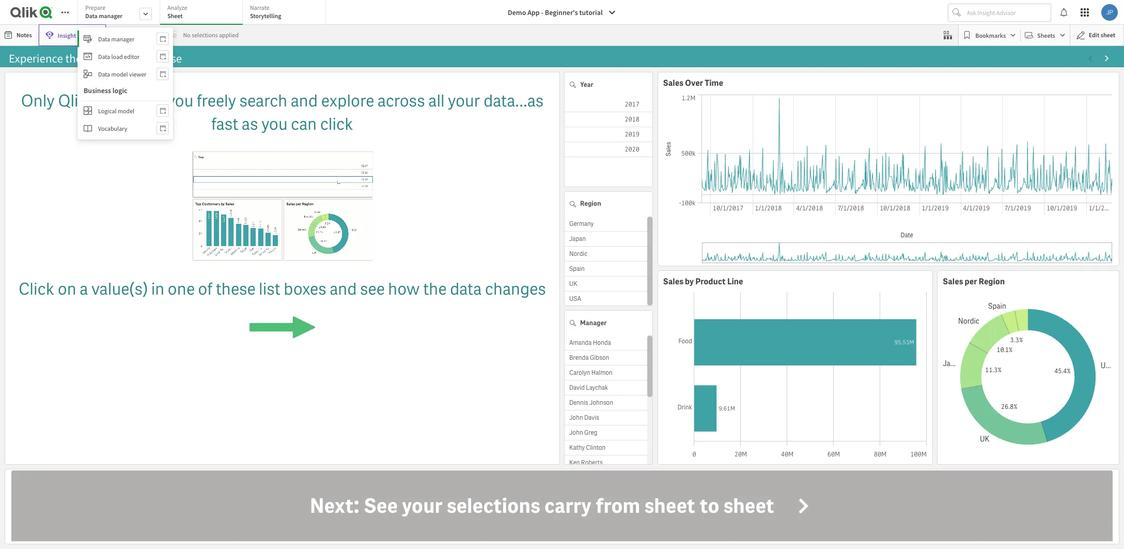 Task type: describe. For each thing, give the bounding box(es) containing it.
over
[[686, 78, 704, 88]]

1 horizontal spatial sheet
[[724, 493, 775, 519]]

selections inside button
[[447, 493, 541, 519]]

data for data manager
[[98, 35, 110, 43]]

a
[[80, 278, 88, 300]]

carolyn halmon
[[570, 369, 613, 377]]

can
[[291, 113, 317, 135]]

data manager button
[[78, 31, 173, 47]]

bookmarks
[[976, 31, 1007, 39]]

time
[[705, 78, 724, 88]]

see
[[364, 493, 398, 519]]

data for data model viewer
[[98, 70, 110, 78]]

honda
[[593, 339, 611, 347]]

storytelling
[[250, 12, 281, 20]]

analyze
[[167, 4, 187, 11]]

logical model
              - open in new tab image
[[160, 106, 166, 115]]

halmon
[[592, 369, 613, 377]]

of
[[198, 278, 213, 300]]

data load editor
[[98, 52, 140, 60]]

data model image
[[84, 70, 92, 78]]

-
[[542, 8, 544, 17]]

demo app - beginner's tutorial button
[[502, 4, 623, 21]]

brenda gibson
[[570, 354, 610, 362]]

davis
[[585, 414, 600, 422]]

Ask Insight Advisor text field
[[966, 4, 1052, 21]]

germany optional. 1 of 7 row
[[565, 216, 648, 231]]

clinton
[[586, 444, 606, 452]]

data manager
              - open in new tab image
[[160, 35, 166, 43]]

amanda
[[570, 339, 592, 347]]

all
[[429, 90, 445, 112]]

application containing only qlik sense lets you freely search and explore across all your data...as fast as you can click
[[5, 72, 560, 465]]

japan optional. 2 of 7 row
[[565, 231, 648, 246]]

2020
[[625, 145, 640, 154]]

manager inside prepare data manager
[[99, 12, 123, 20]]

dennis
[[570, 399, 589, 407]]

by
[[686, 276, 694, 287]]

only
[[21, 90, 55, 112]]

demo
[[508, 8, 526, 17]]

demo app - beginner's tutorial
[[508, 8, 603, 17]]

model for logical
[[118, 107, 135, 115]]

application image
[[84, 52, 92, 60]]

applied
[[219, 31, 239, 39]]

nordic
[[570, 249, 588, 258]]

next: see your selections carry from sheet to sheet button
[[11, 471, 1114, 541]]

usa
[[570, 294, 582, 303]]

data
[[450, 278, 482, 300]]

see
[[360, 278, 385, 300]]

greg
[[585, 429, 598, 437]]

amanda honda
[[570, 339, 611, 347]]

vocabulary
[[98, 124, 127, 132]]

0 horizontal spatial you
[[167, 90, 194, 112]]

sheets button
[[1024, 27, 1068, 43]]

per
[[965, 276, 978, 287]]

2019
[[625, 130, 640, 139]]

prepare data manager
[[85, 4, 123, 20]]

edit sheet
[[1090, 31, 1116, 39]]

in
[[151, 278, 165, 300]]

kathy clinton
[[570, 444, 606, 452]]

region inside sales per region application
[[980, 276, 1006, 287]]

notes button
[[2, 27, 36, 43]]

0 horizontal spatial selections
[[192, 31, 218, 39]]

johnson
[[590, 399, 614, 407]]

app
[[528, 8, 540, 17]]

data inside prepare data manager
[[85, 12, 98, 20]]

spain
[[570, 264, 585, 273]]

2017 optional. 1 of 5 row
[[565, 97, 653, 112]]

sales per region
[[943, 276, 1006, 287]]

changes
[[485, 278, 546, 300]]

spain optional. 4 of 7 row
[[565, 261, 648, 276]]

notes
[[17, 31, 32, 39]]

david
[[570, 384, 585, 392]]

sales per region application
[[938, 270, 1120, 465]]

product
[[696, 276, 726, 287]]

logical model button
[[78, 102, 173, 119]]

roberts
[[582, 459, 603, 467]]

data manager image
[[84, 35, 92, 43]]

sense
[[90, 90, 134, 112]]

john davis optional. 6 of 19 row
[[565, 410, 648, 425]]

business logic
[[84, 86, 127, 95]]

search
[[240, 90, 288, 112]]

fast
[[211, 113, 239, 135]]

0 horizontal spatial sheet
[[645, 493, 696, 519]]

analyze sheet
[[167, 4, 187, 20]]

logical model
[[98, 107, 135, 115]]

one
[[168, 278, 195, 300]]

load
[[111, 52, 123, 60]]

manager inside button
[[111, 35, 134, 43]]

2018 optional. 2 of 5 row
[[565, 112, 653, 127]]

japan
[[570, 234, 586, 243]]

model for data
[[111, 70, 128, 78]]

sales by product line application
[[658, 270, 934, 465]]

ken
[[570, 459, 580, 467]]

on
[[58, 278, 76, 300]]

tab list containing prepare
[[78, 0, 329, 26]]

click on a value(s) in one of these list boxes and see how the data changes
[[19, 278, 546, 300]]

data for data load editor
[[98, 52, 110, 60]]

year
[[581, 80, 594, 89]]

these
[[216, 278, 256, 300]]

bookmarks button
[[962, 27, 1019, 43]]



Task type: vqa. For each thing, say whether or not it's contained in the screenshot.
2
no



Task type: locate. For each thing, give the bounding box(es) containing it.
laychak
[[586, 384, 609, 392]]

1 vertical spatial region
[[980, 276, 1006, 287]]

john
[[570, 414, 583, 422], [570, 429, 583, 437]]

freely
[[197, 90, 236, 112]]

line
[[728, 276, 744, 287]]

0 vertical spatial region
[[581, 199, 602, 208]]

explore
[[321, 90, 374, 112]]

uk
[[570, 279, 578, 288]]

john for john greg
[[570, 429, 583, 437]]

kathy clinton optional. 8 of 19 row
[[565, 440, 648, 455]]

tab list
[[78, 0, 329, 26]]

0 vertical spatial model
[[111, 70, 128, 78]]

data manager
[[98, 35, 134, 43]]

carry
[[545, 493, 592, 519]]

0 vertical spatial you
[[167, 90, 194, 112]]

prepare
[[85, 4, 106, 11]]

region up germany
[[581, 199, 602, 208]]

1 horizontal spatial region
[[980, 276, 1006, 287]]

usa optional. 6 of 7 row
[[565, 291, 648, 306]]

next: see your selections carry from sheet to sheet
[[310, 493, 775, 519]]

sheet right to
[[724, 493, 775, 519]]

tutorial
[[580, 8, 603, 17]]

2017
[[625, 100, 640, 109]]

sales over time application
[[658, 72, 1120, 266]]

manager
[[581, 318, 607, 327]]

0 vertical spatial manager
[[99, 12, 123, 20]]

uk optional. 5 of 7 row
[[565, 276, 648, 291]]

model up logic
[[111, 70, 128, 78]]

no
[[183, 31, 191, 39]]

sheet
[[167, 12, 183, 20]]

application
[[5, 72, 560, 465]]

sales inside sales by product line application
[[664, 276, 684, 287]]

sheet inside button
[[1102, 31, 1116, 39]]

gibson
[[590, 354, 610, 362]]

step back image
[[132, 31, 140, 39]]

book image
[[84, 124, 92, 132]]

1 vertical spatial model
[[118, 107, 135, 115]]

sales left by
[[664, 276, 684, 287]]

0 vertical spatial and
[[291, 90, 318, 112]]

john left the greg
[[570, 429, 583, 437]]

edit
[[1090, 31, 1100, 39]]

manager up data load editor button
[[111, 35, 134, 43]]

list
[[259, 278, 281, 300]]

value(s)
[[91, 278, 148, 300]]

sales inside sales per region application
[[943, 276, 964, 287]]

kathy
[[570, 444, 585, 452]]

1 vertical spatial john
[[570, 429, 583, 437]]

and left "see"
[[330, 278, 357, 300]]

data...as
[[484, 90, 544, 112]]

1 horizontal spatial your
[[448, 90, 481, 112]]

2020 optional. 4 of 5 row
[[565, 142, 653, 157]]

ken roberts
[[570, 459, 603, 467]]

sales inside sales over time application
[[664, 78, 684, 88]]

carolyn halmon optional. 3 of 19 row
[[565, 365, 648, 380]]

selections tool image
[[945, 31, 953, 39]]

you right logical model
              - open in new tab icon
[[167, 90, 194, 112]]

your inside only qlik sense lets you freely search and explore across all your data...as fast as you can click
[[448, 90, 481, 112]]

no selections applied
[[183, 31, 239, 39]]

john for john davis
[[570, 414, 583, 422]]

john davis
[[570, 414, 600, 422]]

you
[[167, 90, 194, 112], [262, 113, 288, 135]]

2019 optional. 3 of 5 row
[[565, 127, 653, 142]]

1 vertical spatial your
[[402, 493, 443, 519]]

1 vertical spatial selections
[[447, 493, 541, 519]]

brenda
[[570, 354, 589, 362]]

next: see your selections carry from sheet to sheet application
[[0, 0, 1125, 549], [5, 469, 1120, 544]]

sales left the over in the top of the page
[[664, 78, 684, 88]]

ken roberts optional. 9 of 19 row
[[565, 455, 648, 470]]

across
[[378, 90, 425, 112]]

0 horizontal spatial and
[[291, 90, 318, 112]]

sales over time
[[664, 78, 724, 88]]

1 vertical spatial and
[[330, 278, 357, 300]]

next sheet: product details image
[[1104, 54, 1112, 63]]

logic
[[113, 86, 127, 95]]

vocabulary button
[[78, 120, 173, 136]]

from
[[596, 493, 641, 519]]

john down dennis
[[570, 414, 583, 422]]

boxes
[[284, 278, 327, 300]]

your inside button
[[402, 493, 443, 519]]

click
[[19, 278, 54, 300]]

0 vertical spatial john
[[570, 414, 583, 422]]

only qlik sense lets you freely search and explore across all your data...as fast as you can click
[[21, 90, 544, 135]]

data right data manager icon
[[98, 35, 110, 43]]

2018
[[625, 115, 640, 124]]

edit sheet button
[[1071, 24, 1125, 46]]

how
[[388, 278, 420, 300]]

1 john from the top
[[570, 414, 583, 422]]

1 horizontal spatial and
[[330, 278, 357, 300]]

dennis johnson optional. 5 of 19 row
[[565, 395, 648, 410]]

business logic image
[[84, 106, 92, 115]]

1 horizontal spatial selections
[[447, 493, 541, 519]]

data down prepare
[[85, 12, 98, 20]]

narrate
[[250, 4, 270, 11]]

manager down prepare
[[99, 12, 123, 20]]

1 horizontal spatial you
[[262, 113, 288, 135]]

sheet right edit at the right top of the page
[[1102, 31, 1116, 39]]

and up can
[[291, 90, 318, 112]]

sales for sales per region
[[943, 276, 964, 287]]

1 vertical spatial you
[[262, 113, 288, 135]]

sales for sales over time
[[664, 78, 684, 88]]

carolyn
[[570, 369, 591, 377]]

0 horizontal spatial your
[[402, 493, 443, 519]]

data left load
[[98, 52, 110, 60]]

and
[[291, 90, 318, 112], [330, 278, 357, 300]]

region
[[581, 199, 602, 208], [980, 276, 1006, 287]]

lets
[[138, 90, 164, 112]]

narrate storytelling
[[250, 4, 281, 20]]

sheet left to
[[645, 493, 696, 519]]

as
[[242, 113, 258, 135]]

business
[[84, 86, 111, 95]]

data model viewer button
[[78, 66, 173, 82]]

and inside only qlik sense lets you freely search and explore across all your data...as fast as you can click
[[291, 90, 318, 112]]

brenda gibson optional. 2 of 19 row
[[565, 351, 648, 365]]

vocabulary
              - open in new tab image
[[160, 124, 166, 132]]

john greg
[[570, 429, 598, 437]]

data load editor button
[[78, 48, 173, 65]]

viewer
[[129, 70, 146, 78]]

you right as
[[262, 113, 288, 135]]

data load editor
              - open in new tab image
[[160, 52, 166, 60]]

dennis johnson
[[570, 399, 614, 407]]

your right all
[[448, 90, 481, 112]]

region right per
[[980, 276, 1006, 287]]

your
[[448, 90, 481, 112], [402, 493, 443, 519]]

data right the data model 'image'
[[98, 70, 110, 78]]

germany
[[570, 219, 594, 228]]

1 vertical spatial manager
[[111, 35, 134, 43]]

john greg optional. 7 of 19 row
[[565, 425, 648, 440]]

qlik
[[58, 90, 87, 112]]

data model viewer
              - open in new tab image
[[160, 70, 166, 78]]

2 john from the top
[[570, 429, 583, 437]]

your right see
[[402, 493, 443, 519]]

0 horizontal spatial region
[[581, 199, 602, 208]]

david laychak optional. 4 of 19 row
[[565, 380, 648, 395]]

data model viewer
[[98, 70, 146, 78]]

click
[[320, 113, 354, 135]]

model up vocabulary button
[[118, 107, 135, 115]]

0 vertical spatial your
[[448, 90, 481, 112]]

model
[[111, 70, 128, 78], [118, 107, 135, 115]]

0 vertical spatial selections
[[192, 31, 218, 39]]

editor
[[124, 52, 140, 60]]

sales for sales by product line
[[664, 276, 684, 287]]

2 horizontal spatial sheet
[[1102, 31, 1116, 39]]

sheets
[[1038, 31, 1056, 39]]

beginner's
[[545, 8, 578, 17]]

sales left per
[[943, 276, 964, 287]]



